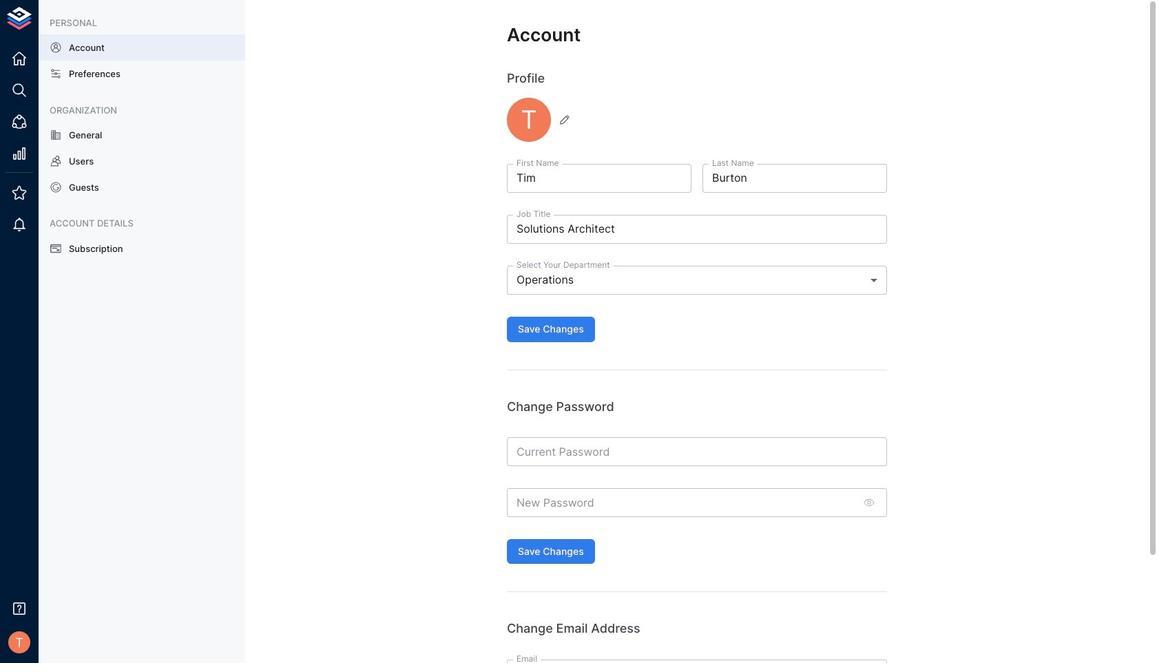 Task type: locate. For each thing, give the bounding box(es) containing it.
Doe text field
[[703, 164, 887, 193]]

Password password field
[[507, 437, 887, 466], [507, 488, 856, 517]]

0 vertical spatial password password field
[[507, 437, 887, 466]]

  field
[[507, 266, 887, 295]]

1 vertical spatial password password field
[[507, 488, 856, 517]]

1 password password field from the top
[[507, 437, 887, 466]]

John text field
[[507, 164, 692, 193]]



Task type: describe. For each thing, give the bounding box(es) containing it.
you@example.com text field
[[507, 660, 887, 663]]

2 password password field from the top
[[507, 488, 856, 517]]

CEO text field
[[507, 215, 887, 244]]



Task type: vqa. For each thing, say whether or not it's contained in the screenshot.
second Password password field from the bottom of the page
yes



